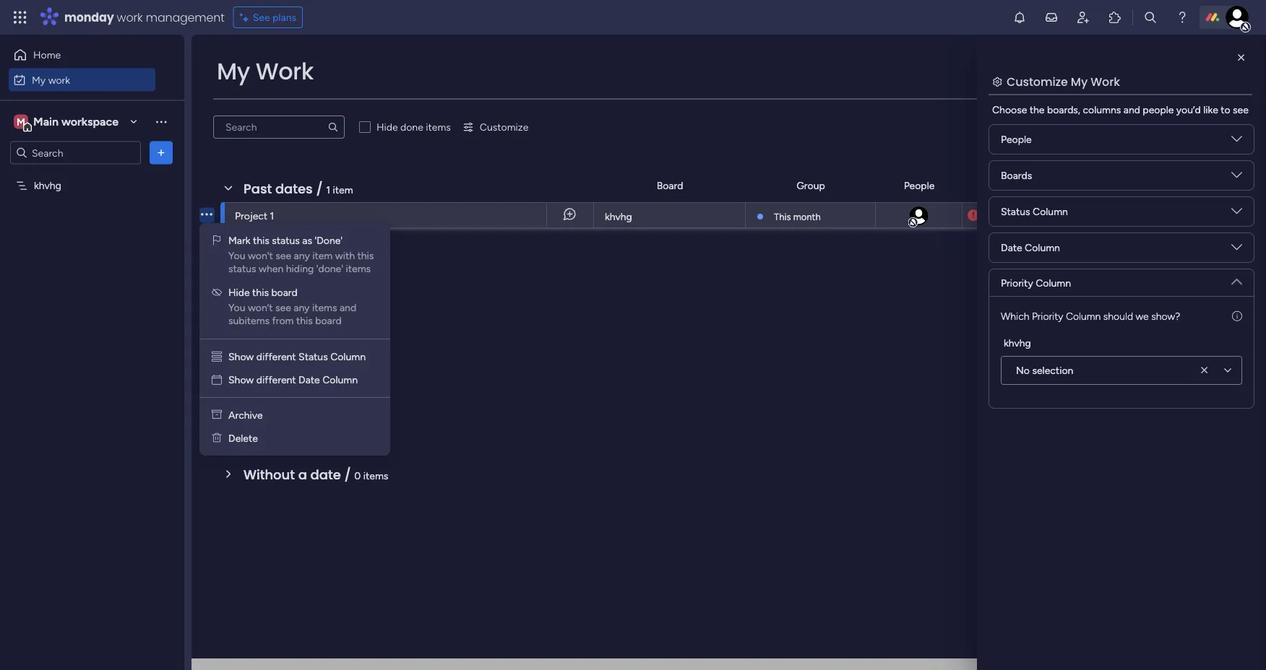 Task type: describe. For each thing, give the bounding box(es) containing it.
should
[[1104, 310, 1133, 322]]

v2 info image
[[1232, 309, 1242, 324]]

0 vertical spatial status
[[272, 235, 300, 247]]

later
[[244, 414, 276, 432]]

see for you won't see any items and subitems from this board
[[275, 302, 291, 314]]

khvhg for khvhg "link"
[[605, 211, 632, 223]]

this inside you won't see any items and subitems from this board
[[296, 315, 313, 327]]

this week / 0 items
[[244, 310, 355, 328]]

date
[[310, 466, 341, 484]]

dapulse archived image
[[212, 409, 222, 422]]

management
[[146, 9, 225, 25]]

v2 calendar view small outline image
[[212, 374, 222, 386]]

status for status
[[1100, 180, 1129, 192]]

dapulse dropdown down arrow image for priority
[[1232, 271, 1242, 287]]

'done'
[[315, 235, 343, 247]]

priority for priority
[[1200, 180, 1232, 192]]

show?
[[1152, 310, 1180, 322]]

apps image
[[1108, 10, 1122, 25]]

you'd
[[1177, 104, 1201, 116]]

gary orlando image
[[1226, 6, 1249, 29]]

hide this board
[[228, 287, 298, 299]]

won't
[[248, 302, 273, 314]]

workspace image
[[14, 114, 28, 130]]

2 vertical spatial status
[[299, 351, 328, 363]]

which
[[1001, 310, 1030, 322]]

main content containing past dates /
[[192, 35, 1266, 671]]

next
[[244, 362, 272, 380]]

this inside you won't see any item with this status when hiding 'done' items
[[357, 250, 374, 262]]

item for see
[[312, 250, 333, 262]]

v2 status outline image
[[212, 351, 222, 363]]

project 1
[[235, 210, 274, 222]]

status column
[[1001, 206, 1068, 218]]

items inside this week / 0 items
[[330, 314, 355, 326]]

this for month
[[774, 211, 791, 223]]

khvhg link
[[603, 203, 737, 229]]

no
[[1016, 365, 1030, 377]]

boards
[[1001, 169, 1032, 182]]

hide done items
[[377, 121, 451, 133]]

choose
[[992, 104, 1027, 116]]

'done'
[[316, 263, 343, 275]]

different for date
[[256, 374, 296, 386]]

1 dapulse dropdown down arrow image from the top
[[1232, 170, 1242, 186]]

my work button
[[9, 68, 155, 91]]

later /
[[244, 414, 289, 432]]

Search in workspace field
[[30, 145, 121, 161]]

date for date
[[1003, 180, 1024, 192]]

0 horizontal spatial 1
[[270, 210, 274, 222]]

0 vertical spatial and
[[1124, 104, 1140, 116]]

0 inside without a date / 0 items
[[354, 470, 361, 482]]

2 horizontal spatial my
[[1071, 73, 1088, 90]]

2 vertical spatial date
[[299, 374, 320, 386]]

search image
[[327, 121, 339, 133]]

board
[[657, 180, 683, 192]]

see plans
[[253, 11, 296, 23]]

work for monday
[[117, 9, 143, 25]]

mark
[[228, 235, 250, 247]]

my work
[[32, 74, 70, 86]]

home
[[33, 49, 61, 61]]

/ right dates
[[316, 180, 323, 198]]

0 horizontal spatial people
[[904, 180, 935, 192]]

past
[[244, 180, 272, 198]]

choose the boards, columns and people you'd like to see
[[992, 104, 1249, 116]]

from
[[272, 315, 294, 327]]

0 inside this week / 0 items
[[321, 314, 327, 326]]

customize for customize
[[480, 121, 529, 133]]

show different date column
[[228, 374, 358, 386]]

items inside you won't see any items and subitems from this board
[[312, 302, 337, 314]]

khvhg list box
[[0, 171, 184, 393]]

to
[[1221, 104, 1231, 116]]

month
[[793, 211, 821, 223]]

customize my work
[[1007, 73, 1120, 90]]

week for this
[[273, 310, 307, 328]]

0 horizontal spatial board
[[271, 287, 298, 299]]

when
[[259, 263, 283, 275]]

help image
[[1175, 10, 1190, 25]]

0 vertical spatial people
[[1001, 133, 1032, 146]]

without
[[244, 466, 295, 484]]

show for show different status column
[[228, 351, 254, 363]]

work for my
[[48, 74, 70, 86]]

see
[[253, 11, 270, 23]]

priority column
[[1001, 277, 1071, 289]]

selection
[[1032, 365, 1074, 377]]

workspace selection element
[[14, 113, 121, 132]]

workspace options image
[[154, 114, 168, 129]]

/ right from
[[310, 310, 317, 328]]

this for week
[[244, 310, 270, 328]]

archive
[[228, 409, 263, 422]]

hidden eye outline image
[[212, 287, 222, 299]]

0 horizontal spatial work
[[256, 55, 314, 87]]

dapulse dropdown down arrow image for status
[[1232, 206, 1242, 222]]

group
[[797, 180, 825, 192]]

board inside you won't see any items and subitems from this board
[[315, 315, 342, 327]]

past dates / 1 item
[[244, 180, 353, 198]]

nov
[[987, 210, 1004, 221]]

my work
[[217, 55, 314, 87]]

no selection
[[1016, 365, 1074, 377]]

khvhg inside list box
[[34, 180, 61, 192]]

show for show different date column
[[228, 374, 254, 386]]

Filter dashboard by text search field
[[213, 116, 345, 139]]

1 inside past dates / 1 item
[[326, 184, 330, 196]]

khvhg group
[[1001, 335, 1242, 385]]

boards,
[[1047, 104, 1081, 116]]

dapulse dropdown down arrow image for people
[[1232, 134, 1242, 150]]

15,
[[1006, 210, 1018, 221]]

my for my work
[[217, 55, 250, 87]]

khvhg for khvhg group
[[1004, 337, 1031, 349]]

items inside today / 0 items
[[307, 262, 332, 274]]

items inside next week / 0 items
[[332, 366, 357, 378]]



Task type: vqa. For each thing, say whether or not it's contained in the screenshot.
the rightmost "Gary Orlando" image
no



Task type: locate. For each thing, give the bounding box(es) containing it.
see for you won't see any item with this status when hiding 'done' items
[[276, 250, 291, 262]]

date for date column
[[1001, 242, 1022, 254]]

customize button
[[457, 116, 534, 139]]

0 vertical spatial dapulse dropdown down arrow image
[[1232, 134, 1242, 150]]

emoji picker flags image
[[213, 235, 220, 247]]

khvhg inside group
[[1004, 337, 1031, 349]]

priority
[[1200, 180, 1232, 192], [1001, 277, 1033, 289], [1032, 310, 1063, 322]]

date down 15,
[[1001, 242, 1022, 254]]

0 vertical spatial priority
[[1200, 180, 1232, 192]]

see plans button
[[233, 7, 303, 28]]

dapulse dropdown down arrow image
[[1232, 170, 1242, 186], [1232, 206, 1242, 222], [1232, 271, 1242, 287]]

status
[[1100, 180, 1129, 192], [1001, 206, 1030, 218], [299, 351, 328, 363]]

people down choose
[[1001, 133, 1032, 146]]

0 right from
[[321, 314, 327, 326]]

invite members image
[[1076, 10, 1091, 25]]

1 horizontal spatial khvhg
[[605, 211, 632, 223]]

date column
[[1001, 242, 1060, 254]]

any inside you won't see any items and subitems from this board
[[294, 302, 310, 314]]

this right with
[[357, 250, 374, 262]]

board up you won't see any items and subitems from this board on the left of page
[[271, 287, 298, 299]]

different down show different status column
[[256, 374, 296, 386]]

date
[[1003, 180, 1024, 192], [1001, 242, 1022, 254], [299, 374, 320, 386]]

priority for priority column
[[1001, 277, 1033, 289]]

0 vertical spatial board
[[271, 287, 298, 299]]

0 vertical spatial khvhg
[[34, 180, 61, 192]]

/ down this week / 0 items at the left top of the page
[[313, 362, 320, 380]]

0 vertical spatial this
[[774, 211, 791, 223]]

see right 'to'
[[1233, 104, 1249, 116]]

status down won't at left top
[[228, 263, 256, 275]]

see inside you won't see any items and subitems from this board
[[275, 302, 291, 314]]

dapulse dropdown down arrow image
[[1232, 134, 1242, 150], [1232, 242, 1242, 258]]

people
[[1001, 133, 1032, 146], [904, 180, 935, 192]]

1 vertical spatial hide
[[228, 287, 250, 299]]

different
[[256, 351, 296, 363], [256, 374, 296, 386]]

we
[[1136, 310, 1149, 322]]

1 horizontal spatial my
[[217, 55, 250, 87]]

you inside you won't see any item with this status when hiding 'done' items
[[228, 250, 245, 262]]

a
[[298, 466, 307, 484]]

week right next on the bottom left
[[276, 362, 310, 380]]

1 show from the top
[[228, 351, 254, 363]]

notifications image
[[1013, 10, 1027, 25]]

0 inside next week / 0 items
[[323, 366, 330, 378]]

0 horizontal spatial work
[[48, 74, 70, 86]]

0 vertical spatial show
[[228, 351, 254, 363]]

2 any from the top
[[294, 302, 310, 314]]

status left as
[[272, 235, 300, 247]]

home button
[[9, 43, 155, 66]]

this left 'month'
[[774, 211, 791, 223]]

2 show from the top
[[228, 374, 254, 386]]

you won't see any items and subitems from this board
[[228, 302, 359, 327]]

main workspace
[[33, 115, 119, 129]]

you won't see any item with this status when hiding 'done' items
[[228, 250, 376, 275]]

my down home
[[32, 74, 46, 86]]

1 vertical spatial board
[[315, 315, 342, 327]]

customize
[[1007, 73, 1068, 90], [480, 121, 529, 133]]

am
[[1048, 210, 1062, 221]]

m
[[17, 116, 25, 128]]

1 horizontal spatial customize
[[1007, 73, 1068, 90]]

1 right 'project'
[[270, 210, 274, 222]]

any up from
[[294, 302, 310, 314]]

1 you from the top
[[228, 250, 245, 262]]

my inside button
[[32, 74, 46, 86]]

dapulse dropdown down arrow image for date column
[[1232, 242, 1242, 258]]

customize inside button
[[480, 121, 529, 133]]

column down 09:00
[[1025, 242, 1060, 254]]

column right 15,
[[1033, 206, 1068, 218]]

2 horizontal spatial status
[[1100, 180, 1129, 192]]

inbox image
[[1044, 10, 1059, 25]]

and down 'done'
[[340, 302, 356, 314]]

like
[[1204, 104, 1218, 116]]

with
[[335, 250, 355, 262]]

main
[[33, 115, 59, 129]]

0 horizontal spatial this
[[244, 310, 270, 328]]

monday
[[64, 9, 114, 25]]

board
[[271, 287, 298, 299], [315, 315, 342, 327]]

project
[[235, 210, 268, 222]]

1 vertical spatial item
[[312, 250, 333, 262]]

1 vertical spatial you
[[228, 302, 245, 314]]

1 vertical spatial dapulse dropdown down arrow image
[[1232, 206, 1242, 222]]

column down the date column
[[1036, 277, 1071, 289]]

/
[[316, 180, 323, 198], [288, 258, 294, 276], [310, 310, 317, 328], [313, 362, 320, 380], [279, 414, 286, 432], [344, 466, 351, 484]]

this
[[253, 235, 269, 247], [357, 250, 374, 262], [252, 287, 269, 299], [296, 315, 313, 327]]

1 vertical spatial and
[[340, 302, 356, 314]]

hide
[[377, 121, 398, 133], [228, 287, 250, 299]]

1 vertical spatial status
[[228, 263, 256, 275]]

column
[[1033, 206, 1068, 218], [1025, 242, 1060, 254], [1036, 277, 1071, 289], [1066, 310, 1101, 322], [330, 351, 366, 363], [322, 374, 358, 386]]

see down mark this status as 'done'
[[276, 250, 291, 262]]

0 vertical spatial customize
[[1007, 73, 1068, 90]]

item right dates
[[333, 184, 353, 196]]

0 vertical spatial 1
[[326, 184, 330, 196]]

as
[[302, 235, 312, 247]]

0 horizontal spatial status
[[228, 263, 256, 275]]

column down show different status column
[[322, 374, 358, 386]]

item inside past dates / 1 item
[[333, 184, 353, 196]]

option
[[0, 173, 184, 176]]

1 dapulse dropdown down arrow image from the top
[[1232, 134, 1242, 150]]

work
[[117, 9, 143, 25], [48, 74, 70, 86]]

0 horizontal spatial my
[[32, 74, 46, 86]]

columns
[[1083, 104, 1121, 116]]

items inside you won't see any item with this status when hiding 'done' items
[[346, 263, 371, 275]]

2 dapulse dropdown down arrow image from the top
[[1232, 242, 1242, 258]]

this month
[[774, 211, 821, 223]]

2 dapulse dropdown down arrow image from the top
[[1232, 206, 1242, 222]]

my for my work
[[32, 74, 46, 86]]

see inside you won't see any item with this status when hiding 'done' items
[[276, 250, 291, 262]]

1 horizontal spatial and
[[1124, 104, 1140, 116]]

None search field
[[213, 116, 345, 139]]

different for status
[[256, 351, 296, 363]]

1 vertical spatial different
[[256, 374, 296, 386]]

1 horizontal spatial work
[[117, 9, 143, 25]]

1 vertical spatial this
[[244, 310, 270, 328]]

delete
[[228, 433, 258, 445]]

show different status column
[[228, 351, 366, 363]]

2 you from the top
[[228, 302, 245, 314]]

2 different from the top
[[256, 374, 296, 386]]

see
[[1233, 104, 1249, 116], [276, 250, 291, 262], [275, 302, 291, 314]]

item
[[333, 184, 353, 196], [312, 250, 333, 262]]

work inside button
[[48, 74, 70, 86]]

workspace
[[61, 115, 119, 129]]

status inside you won't see any item with this status when hiding 'done' items
[[228, 263, 256, 275]]

any for status
[[294, 250, 310, 262]]

1 horizontal spatial hide
[[377, 121, 398, 133]]

work up columns at the top
[[1091, 73, 1120, 90]]

1 horizontal spatial status
[[272, 235, 300, 247]]

0
[[298, 262, 304, 274], [321, 314, 327, 326], [323, 366, 330, 378], [354, 470, 361, 482]]

1 horizontal spatial work
[[1091, 73, 1120, 90]]

0 vertical spatial hide
[[377, 121, 398, 133]]

select product image
[[13, 10, 27, 25]]

2 vertical spatial dapulse dropdown down arrow image
[[1232, 271, 1242, 287]]

/ right when
[[288, 258, 294, 276]]

you
[[228, 250, 245, 262], [228, 302, 245, 314]]

2 vertical spatial see
[[275, 302, 291, 314]]

work down home
[[48, 74, 70, 86]]

without a date / 0 items
[[244, 466, 388, 484]]

1 vertical spatial customize
[[480, 121, 529, 133]]

next week / 0 items
[[244, 362, 357, 380]]

1 vertical spatial status
[[1001, 206, 1030, 218]]

work down the plans
[[256, 55, 314, 87]]

options image
[[154, 146, 168, 160]]

which priority column should we show?
[[1001, 310, 1180, 322]]

0 horizontal spatial customize
[[480, 121, 529, 133]]

0 vertical spatial item
[[333, 184, 353, 196]]

any up hiding
[[294, 250, 310, 262]]

see up from
[[275, 302, 291, 314]]

3 dapulse dropdown down arrow image from the top
[[1232, 271, 1242, 287]]

hide left done
[[377, 121, 398, 133]]

1 vertical spatial any
[[294, 302, 310, 314]]

1 vertical spatial people
[[904, 180, 935, 192]]

0 horizontal spatial hide
[[228, 287, 250, 299]]

khvhg inside "link"
[[605, 211, 632, 223]]

khvhg heading
[[1004, 335, 1031, 351]]

column left should on the right top
[[1066, 310, 1101, 322]]

1 right dates
[[326, 184, 330, 196]]

0 horizontal spatial and
[[340, 302, 356, 314]]

work
[[256, 55, 314, 87], [1091, 73, 1120, 90]]

date down show different status column
[[299, 374, 320, 386]]

1 different from the top
[[256, 351, 296, 363]]

week right won't
[[273, 310, 307, 328]]

1 vertical spatial work
[[48, 74, 70, 86]]

gary orlando image
[[908, 205, 930, 227]]

this
[[774, 211, 791, 223], [244, 310, 270, 328]]

0 vertical spatial any
[[294, 250, 310, 262]]

my up boards, on the top right
[[1071, 73, 1088, 90]]

1 horizontal spatial people
[[1001, 133, 1032, 146]]

dates
[[275, 180, 313, 198]]

done
[[400, 121, 423, 133]]

you for you won't see any items and subitems from this board
[[228, 302, 245, 314]]

customize for customize my work
[[1007, 73, 1068, 90]]

0 vertical spatial dapulse dropdown down arrow image
[[1232, 170, 1242, 186]]

you inside you won't see any items and subitems from this board
[[228, 302, 245, 314]]

item for /
[[333, 184, 353, 196]]

0 vertical spatial see
[[1233, 104, 1249, 116]]

1 horizontal spatial this
[[774, 211, 791, 223]]

and left people
[[1124, 104, 1140, 116]]

1 horizontal spatial status
[[1001, 206, 1030, 218]]

hide for hide done items
[[377, 121, 398, 133]]

v2 overdue deadline image
[[968, 209, 979, 222]]

show right "v2 calendar view small outline" image
[[228, 374, 254, 386]]

search everything image
[[1143, 10, 1158, 25]]

0 horizontal spatial khvhg
[[34, 180, 61, 192]]

1 vertical spatial dapulse dropdown down arrow image
[[1232, 242, 1242, 258]]

status
[[272, 235, 300, 247], [228, 263, 256, 275]]

0 right date
[[354, 470, 361, 482]]

1 vertical spatial 1
[[270, 210, 274, 222]]

work right monday
[[117, 9, 143, 25]]

different up show different date column
[[256, 351, 296, 363]]

hiding
[[286, 263, 314, 275]]

main content
[[192, 35, 1266, 671]]

/ right later
[[279, 414, 286, 432]]

mark this status as 'done'
[[228, 235, 343, 247]]

0 down show different status column
[[323, 366, 330, 378]]

the
[[1030, 104, 1045, 116]]

0 horizontal spatial status
[[299, 351, 328, 363]]

0 vertical spatial date
[[1003, 180, 1024, 192]]

2 horizontal spatial khvhg
[[1004, 337, 1031, 349]]

09:00
[[1020, 210, 1046, 221]]

people up gary orlando icon
[[904, 180, 935, 192]]

item up 'done'
[[312, 250, 333, 262]]

you down mark
[[228, 250, 245, 262]]

plans
[[273, 11, 296, 23]]

column up show different date column
[[330, 351, 366, 363]]

today / 0 items
[[244, 258, 332, 276]]

1 vertical spatial week
[[276, 362, 310, 380]]

people
[[1143, 104, 1174, 116]]

0 vertical spatial different
[[256, 351, 296, 363]]

2 vertical spatial khvhg
[[1004, 337, 1031, 349]]

today
[[244, 258, 284, 276]]

this left from
[[244, 310, 270, 328]]

and inside you won't see any items and subitems from this board
[[340, 302, 356, 314]]

1 horizontal spatial 1
[[326, 184, 330, 196]]

any for board
[[294, 302, 310, 314]]

week for next
[[276, 362, 310, 380]]

nov 15, 09:00 am
[[987, 210, 1062, 221]]

1 vertical spatial date
[[1001, 242, 1022, 254]]

week
[[273, 310, 307, 328], [276, 362, 310, 380]]

this right from
[[296, 315, 313, 327]]

you for you won't see any item with this status when hiding 'done' items
[[228, 250, 245, 262]]

monday work management
[[64, 9, 225, 25]]

0 down as
[[298, 262, 304, 274]]

show right v2 status outline icon
[[228, 351, 254, 363]]

this up won't at left top
[[253, 235, 269, 247]]

any inside you won't see any item with this status when hiding 'done' items
[[294, 250, 310, 262]]

v2 delete line image
[[212, 433, 222, 445]]

hide right hidden eye outline icon
[[228, 287, 250, 299]]

item inside you won't see any item with this status when hiding 'done' items
[[312, 250, 333, 262]]

date up 15,
[[1003, 180, 1024, 192]]

hide for hide this board
[[228, 287, 250, 299]]

subitems
[[228, 315, 270, 327]]

1 any from the top
[[294, 250, 310, 262]]

items inside without a date / 0 items
[[363, 470, 388, 482]]

0 vertical spatial status
[[1100, 180, 1129, 192]]

my down see plans 'button'
[[217, 55, 250, 87]]

1 horizontal spatial board
[[315, 315, 342, 327]]

you up subitems
[[228, 302, 245, 314]]

1 vertical spatial khvhg
[[605, 211, 632, 223]]

1 vertical spatial show
[[228, 374, 254, 386]]

status for status column
[[1001, 206, 1030, 218]]

0 inside today / 0 items
[[298, 262, 304, 274]]

1 vertical spatial see
[[276, 250, 291, 262]]

0 vertical spatial work
[[117, 9, 143, 25]]

this up won't
[[252, 287, 269, 299]]

/ right date
[[344, 466, 351, 484]]

board right from
[[315, 315, 342, 327]]

0 vertical spatial you
[[228, 250, 245, 262]]

0 vertical spatial week
[[273, 310, 307, 328]]

2 vertical spatial priority
[[1032, 310, 1063, 322]]

won't
[[248, 250, 273, 262]]

1 vertical spatial priority
[[1001, 277, 1033, 289]]



